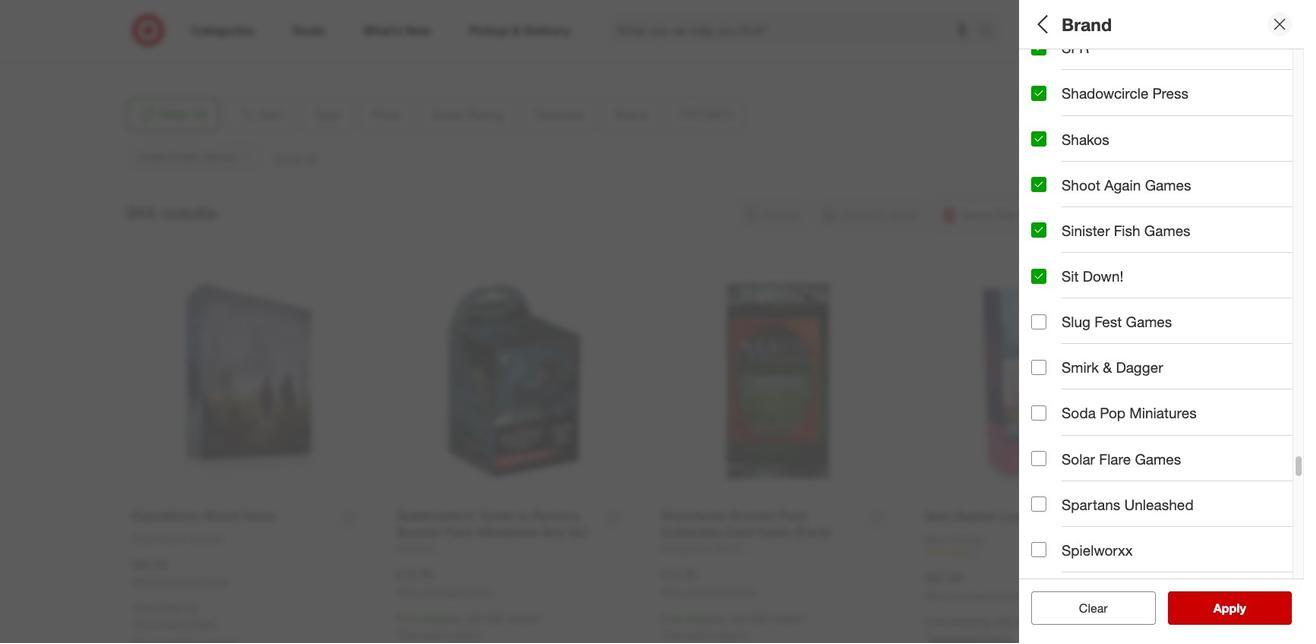 Task type: describe. For each thing, give the bounding box(es) containing it.
featured new
[[1032, 219, 1092, 252]]

slug
[[1062, 313, 1091, 331]]

sit down!
[[1062, 268, 1124, 285]]

collectible
[[1169, 79, 1220, 92]]

$15;
[[1061, 133, 1081, 145]]

orders* for $20.99
[[1036, 616, 1071, 629]]

when for $18.99
[[397, 588, 420, 599]]

shadowcircle press
[[1062, 85, 1189, 102]]

include out of stock
[[1062, 382, 1190, 400]]

Spielworxx checkbox
[[1032, 543, 1047, 558]]

all filters
[[1032, 13, 1105, 35]]

Spartans Unleashed checkbox
[[1032, 497, 1047, 513]]

purchased for $15.95
[[688, 588, 731, 599]]

0 horizontal spatial games;
[[1063, 79, 1100, 92]]

commerce
[[165, 13, 218, 26]]

$50;
[[1177, 133, 1198, 145]]

SFR checkbox
[[1032, 40, 1047, 55]]

clear for clear all
[[1072, 601, 1100, 616]]

purchased for $84.95
[[158, 577, 202, 589]]

2
[[1299, 292, 1304, 305]]

apply. for $18.99
[[454, 629, 483, 641]]

* down "$15.95"
[[661, 629, 665, 641]]

online for $15.95
[[733, 588, 758, 599]]

when for $15.95
[[661, 588, 685, 599]]

Include out of stock checkbox
[[1032, 384, 1047, 399]]

trading
[[1223, 79, 1257, 92]]

free shipping with $35 orders* * exclusions apply. for $18.99
[[397, 613, 542, 641]]

see results
[[1198, 601, 1262, 616]]

$100;
[[1236, 133, 1262, 145]]

$35 for $18.99
[[487, 613, 504, 626]]

see
[[1198, 601, 1220, 616]]

when for $20.99
[[926, 591, 950, 602]]

2835 commerce park drive fitchburg , wi 53719 us
[[139, 13, 270, 56]]

of
[[1138, 382, 1151, 400]]

soda
[[1062, 405, 1096, 422]]

search
[[973, 24, 1010, 39]]

results for see results
[[1223, 601, 1262, 616]]

$50
[[1200, 133, 1218, 145]]

down!
[[1083, 268, 1124, 285]]

apply button
[[1168, 592, 1292, 626]]

miniatures
[[1130, 405, 1197, 422]]

$15.95
[[661, 567, 698, 583]]

free for $15.95
[[661, 613, 682, 626]]

with for $20.99
[[993, 616, 1013, 629]]

fitchburg
[[139, 28, 183, 41]]

guest rating
[[1032, 172, 1121, 189]]

$0
[[1032, 133, 1043, 145]]

Shakos checkbox
[[1032, 132, 1047, 147]]

board
[[1032, 79, 1060, 92]]

$18.99 when purchased online
[[397, 567, 493, 599]]

shoot again games
[[1062, 176, 1191, 194]]

brand for brand 0-hr art & technology; 25th century games; 2f-spiele; 2
[[1032, 273, 1073, 290]]

& inside brand 0-hr art & technology; 25th century games; 2f-spiele; 2
[[1073, 292, 1080, 305]]

$18.99
[[397, 567, 433, 583]]

1 link
[[926, 548, 1161, 561]]

card
[[1103, 79, 1126, 92]]

free for $18.99
[[397, 613, 418, 626]]

spartans unleashed
[[1062, 496, 1194, 514]]

orders* for $18.99
[[507, 613, 542, 626]]

us
[[139, 43, 153, 56]]

solar
[[1062, 450, 1095, 468]]

exclusions for $15.95
[[665, 629, 716, 641]]

technology;
[[1083, 292, 1140, 305]]

sfr
[[1062, 39, 1089, 56]]

* down $84.95
[[132, 618, 136, 631]]

exclusions apply. button for $18.99
[[401, 628, 483, 643]]

1
[[973, 549, 978, 560]]

when for $84.95
[[132, 577, 156, 589]]

with for $15.95
[[729, 613, 749, 626]]

$100
[[1265, 133, 1288, 145]]

shipping for $18.99
[[421, 613, 461, 626]]

flare
[[1099, 450, 1131, 468]]

1 horizontal spatial games;
[[1129, 79, 1166, 92]]

games for shoot again games
[[1145, 176, 1191, 194]]

all
[[1032, 13, 1053, 35]]

type
[[1032, 60, 1064, 77]]

spiele;
[[1264, 292, 1297, 305]]

$20.99 when purchased online
[[926, 571, 1022, 602]]

clear all
[[1072, 601, 1116, 616]]

clear all button
[[1032, 592, 1156, 626]]

$84.95 when purchased online
[[132, 557, 229, 589]]

944 results
[[127, 202, 217, 224]]

price $0  –  $15; $15  –  $25; $25  –  $50; $50  –  $100; $100  –  
[[1032, 113, 1304, 145]]

wi
[[189, 28, 201, 41]]

online for $84.95
[[204, 577, 229, 589]]

$35 for $20.99
[[1016, 616, 1033, 629]]

shoot
[[1062, 176, 1101, 194]]

guest
[[1032, 172, 1072, 189]]

online for $20.99
[[998, 591, 1022, 602]]

art
[[1056, 292, 1070, 305]]

,
[[183, 28, 186, 41]]

purchased for $18.99
[[423, 588, 466, 599]]

see results button
[[1168, 592, 1292, 626]]

free shipping with $35 orders*
[[926, 616, 1071, 629]]

type board games; card games; collectible trading cards; ga
[[1032, 60, 1304, 92]]

$20.99
[[926, 571, 962, 586]]

include
[[1062, 382, 1109, 400]]

shipping for $20.99
[[950, 616, 991, 629]]

shakos
[[1062, 130, 1110, 148]]

fish
[[1114, 222, 1141, 239]]

free for $20.99
[[926, 616, 947, 629]]



Task type: locate. For each thing, give the bounding box(es) containing it.
hr
[[1042, 292, 1053, 305]]

free shipping * * exclusions apply.
[[132, 602, 218, 631]]

sit
[[1062, 268, 1079, 285]]

1 horizontal spatial orders*
[[772, 613, 806, 626]]

brand
[[1062, 13, 1112, 35], [1032, 273, 1073, 290]]

press
[[1153, 85, 1189, 102]]

apply. for $15.95
[[719, 629, 747, 641]]

1 vertical spatial results
[[1223, 601, 1262, 616]]

2f-
[[1248, 292, 1264, 305]]

shipping inside free shipping * * exclusions apply.
[[156, 602, 197, 615]]

games for sinister fish games
[[1145, 222, 1191, 239]]

free
[[132, 602, 153, 615], [397, 613, 418, 626], [661, 613, 682, 626], [926, 616, 947, 629]]

when down $20.99
[[926, 591, 950, 602]]

purchased up free shipping * * exclusions apply.
[[158, 577, 202, 589]]

exclusions for $18.99
[[401, 629, 451, 641]]

shadowcircle
[[1062, 85, 1149, 102]]

exclusions apply. button
[[136, 617, 218, 633], [401, 628, 483, 643], [665, 628, 747, 643]]

1 horizontal spatial results
[[1223, 601, 1262, 616]]

all
[[1104, 601, 1116, 616]]

shipping for $15.95
[[685, 613, 726, 626]]

Slug Fest Games checkbox
[[1032, 314, 1047, 330]]

1 horizontal spatial &
[[1103, 359, 1112, 376]]

stock
[[1155, 382, 1190, 400]]

53719
[[204, 28, 234, 41]]

when down '$18.99'
[[397, 588, 420, 599]]

online
[[204, 577, 229, 589], [469, 588, 493, 599], [733, 588, 758, 599], [998, 591, 1022, 602]]

drive
[[246, 13, 270, 26]]

unleashed
[[1125, 496, 1194, 514]]

purchased down "$15.95"
[[688, 588, 731, 599]]

games right flare
[[1135, 450, 1181, 468]]

0 horizontal spatial &
[[1073, 292, 1080, 305]]

$84.95
[[132, 557, 169, 572]]

games right fish
[[1145, 222, 1191, 239]]

rating
[[1076, 172, 1121, 189]]

when down "$15.95"
[[661, 588, 685, 599]]

when inside $15.95 when purchased online
[[661, 588, 685, 599]]

when inside $84.95 when purchased online
[[132, 577, 156, 589]]

apply. down $18.99 when purchased online
[[454, 629, 483, 641]]

games; inside brand 0-hr art & technology; 25th century games; 2f-spiele; 2
[[1208, 292, 1245, 305]]

with down $18.99 when purchased online
[[464, 613, 484, 626]]

fest
[[1095, 313, 1122, 331]]

when down $84.95
[[132, 577, 156, 589]]

orders* for $15.95
[[772, 613, 806, 626]]

0 horizontal spatial free shipping with $35 orders* * exclusions apply.
[[397, 613, 542, 641]]

games; left card
[[1063, 79, 1100, 92]]

brand inside brand 0-hr art & technology; 25th century games; 2f-spiele; 2
[[1032, 273, 1073, 290]]

fpo/apo button
[[1032, 315, 1304, 369]]

brand up hr at top right
[[1032, 273, 1073, 290]]

purchased down $20.99
[[952, 591, 995, 602]]

& right smirk
[[1103, 359, 1112, 376]]

0-
[[1032, 292, 1042, 305]]

purchased down '$18.99'
[[423, 588, 466, 599]]

purchased inside $84.95 when purchased online
[[158, 577, 202, 589]]

2 horizontal spatial apply.
[[719, 629, 747, 641]]

pop
[[1100, 405, 1126, 422]]

all filters dialog
[[1019, 0, 1304, 644]]

What can we help you find? suggestions appear below search field
[[608, 14, 984, 47]]

purchased inside $15.95 when purchased online
[[688, 588, 731, 599]]

2 horizontal spatial $35
[[1016, 616, 1033, 629]]

smirk
[[1062, 359, 1099, 376]]

exclusions apply. button down $84.95 when purchased online
[[136, 617, 218, 633]]

$25
[[1142, 133, 1159, 145]]

2 horizontal spatial games;
[[1208, 292, 1245, 305]]

$35 down $18.99 when purchased online
[[487, 613, 504, 626]]

out
[[1113, 382, 1134, 400]]

featured
[[1032, 219, 1092, 237]]

Shoot Again Games checkbox
[[1032, 177, 1047, 193]]

&
[[1073, 292, 1080, 305], [1103, 359, 1112, 376]]

1 vertical spatial &
[[1103, 359, 1112, 376]]

with down $15.95 when purchased online
[[729, 613, 749, 626]]

solar flare games
[[1062, 450, 1181, 468]]

results right see
[[1223, 601, 1262, 616]]

$15
[[1084, 133, 1101, 145]]

& inside brand dialog
[[1103, 359, 1112, 376]]

0 vertical spatial &
[[1073, 292, 1080, 305]]

* down '$18.99'
[[397, 629, 401, 641]]

0 vertical spatial results
[[161, 202, 217, 224]]

with for $18.99
[[464, 613, 484, 626]]

games for solar flare games
[[1135, 450, 1181, 468]]

games; left 2f-
[[1208, 292, 1245, 305]]

games for slug fest games
[[1126, 313, 1172, 331]]

1 horizontal spatial exclusions
[[401, 629, 451, 641]]

exclusions apply. button down $18.99 when purchased online
[[401, 628, 483, 643]]

1 horizontal spatial with
[[729, 613, 749, 626]]

2 horizontal spatial with
[[993, 616, 1013, 629]]

when inside the $20.99 when purchased online
[[926, 591, 950, 602]]

2 free shipping with $35 orders* * exclusions apply. from the left
[[661, 613, 806, 641]]

apply
[[1214, 601, 1246, 616]]

clear inside all filters dialog
[[1072, 601, 1100, 616]]

2 horizontal spatial orders*
[[1036, 616, 1071, 629]]

shipping down $15.95 when purchased online
[[685, 613, 726, 626]]

Smirk & Dagger checkbox
[[1032, 360, 1047, 375]]

apply.
[[190, 618, 218, 631], [454, 629, 483, 641], [719, 629, 747, 641]]

free inside free shipping * * exclusions apply.
[[132, 602, 153, 615]]

ga
[[1294, 79, 1304, 92]]

free shipping with $35 orders* * exclusions apply. for $15.95
[[661, 613, 806, 641]]

filters
[[1057, 13, 1105, 35]]

search button
[[973, 14, 1010, 50]]

$35 down $15.95 when purchased online
[[752, 613, 769, 626]]

again
[[1105, 176, 1141, 194]]

free down $20.99
[[926, 616, 947, 629]]

results right 944
[[161, 202, 217, 224]]

apply. inside free shipping * * exclusions apply.
[[190, 618, 218, 631]]

results for 944 results
[[161, 202, 217, 224]]

1 clear from the left
[[1072, 601, 1100, 616]]

online inside the $20.99 when purchased online
[[998, 591, 1022, 602]]

new
[[1032, 239, 1053, 252]]

free shipping with $35 orders* * exclusions apply. down $15.95 when purchased online
[[661, 613, 806, 641]]

free shipping with $35 orders* * exclusions apply.
[[397, 613, 542, 641], [661, 613, 806, 641]]

Sit Down! checkbox
[[1032, 269, 1047, 284]]

1 horizontal spatial exclusions apply. button
[[401, 628, 483, 643]]

results
[[161, 202, 217, 224], [1223, 601, 1262, 616]]

Shadowcircle Press checkbox
[[1032, 86, 1047, 101]]

sinister
[[1062, 222, 1110, 239]]

shipping down the $20.99 when purchased online
[[950, 616, 991, 629]]

clear left all
[[1072, 601, 1100, 616]]

brand 0-hr art & technology; 25th century games; 2f-spiele; 2
[[1032, 273, 1304, 305]]

games; right card
[[1129, 79, 1166, 92]]

online inside $84.95 when purchased online
[[204, 577, 229, 589]]

century
[[1167, 292, 1205, 305]]

purchased inside $18.99 when purchased online
[[423, 588, 466, 599]]

1 horizontal spatial free shipping with $35 orders* * exclusions apply.
[[661, 613, 806, 641]]

park
[[221, 13, 243, 26]]

exclusions down $18.99 when purchased online
[[401, 629, 451, 641]]

Soda Pop Miniatures checkbox
[[1032, 406, 1047, 421]]

* down $84.95 when purchased online
[[197, 602, 201, 615]]

dagger
[[1116, 359, 1163, 376]]

results inside button
[[1223, 601, 1262, 616]]

2 horizontal spatial exclusions apply. button
[[665, 628, 747, 643]]

apply. down $84.95 when purchased online
[[190, 618, 218, 631]]

with
[[464, 613, 484, 626], [729, 613, 749, 626], [993, 616, 1013, 629]]

purchased inside the $20.99 when purchased online
[[952, 591, 995, 602]]

spartans
[[1062, 496, 1121, 514]]

online for $18.99
[[469, 588, 493, 599]]

shipping down $84.95 when purchased online
[[156, 602, 197, 615]]

brand for brand
[[1062, 13, 1112, 35]]

$15.95 when purchased online
[[661, 567, 758, 599]]

944
[[127, 202, 156, 224]]

exclusions down $15.95 when purchased online
[[665, 629, 716, 641]]

$35 for $15.95
[[752, 613, 769, 626]]

games right "again"
[[1145, 176, 1191, 194]]

purchased for $20.99
[[952, 591, 995, 602]]

slug fest games
[[1062, 313, 1172, 331]]

brand dialog
[[1019, 0, 1304, 644]]

smirk & dagger
[[1062, 359, 1163, 376]]

exclusions apply. button for $15.95
[[665, 628, 747, 643]]

*
[[197, 602, 201, 615], [132, 618, 136, 631], [397, 629, 401, 641], [661, 629, 665, 641]]

0 horizontal spatial apply.
[[190, 618, 218, 631]]

price
[[1032, 113, 1067, 130]]

free shipping with $35 orders* * exclusions apply. down $18.99 when purchased online
[[397, 613, 542, 641]]

shipping down $18.99 when purchased online
[[421, 613, 461, 626]]

0 horizontal spatial exclusions
[[136, 618, 187, 631]]

0 horizontal spatial orders*
[[507, 613, 542, 626]]

brand inside dialog
[[1062, 13, 1112, 35]]

online inside $18.99 when purchased online
[[469, 588, 493, 599]]

games down 25th
[[1126, 313, 1172, 331]]

1 vertical spatial brand
[[1032, 273, 1073, 290]]

clear for clear
[[1079, 601, 1108, 616]]

2 clear from the left
[[1079, 601, 1108, 616]]

exclusions apply. button down $15.95 when purchased online
[[665, 628, 747, 643]]

clear inside brand dialog
[[1079, 601, 1108, 616]]

fpo/apo
[[1032, 331, 1097, 349]]

sinister fish games
[[1062, 222, 1191, 239]]

exclusions down $84.95 when purchased online
[[136, 618, 187, 631]]

spielworxx
[[1062, 542, 1133, 559]]

1 horizontal spatial $35
[[752, 613, 769, 626]]

exclusions inside free shipping * * exclusions apply.
[[136, 618, 187, 631]]

apply. down $15.95 when purchased online
[[719, 629, 747, 641]]

& right art
[[1073, 292, 1080, 305]]

0 horizontal spatial exclusions apply. button
[[136, 617, 218, 633]]

$35 down the $20.99 when purchased online
[[1016, 616, 1033, 629]]

clear button
[[1032, 592, 1156, 626]]

0 horizontal spatial with
[[464, 613, 484, 626]]

online inside $15.95 when purchased online
[[733, 588, 758, 599]]

when
[[132, 577, 156, 589], [397, 588, 420, 599], [661, 588, 685, 599], [926, 591, 950, 602]]

Solar Flare Games checkbox
[[1032, 452, 1047, 467]]

2 horizontal spatial exclusions
[[665, 629, 716, 641]]

soda pop miniatures
[[1062, 405, 1197, 422]]

2835
[[139, 13, 162, 26]]

brand up sfr
[[1062, 13, 1112, 35]]

clear down spielworxx
[[1079, 601, 1108, 616]]

with down the $20.99 when purchased online
[[993, 616, 1013, 629]]

1 free shipping with $35 orders* * exclusions apply. from the left
[[397, 613, 542, 641]]

Sinister Fish Games checkbox
[[1032, 223, 1047, 238]]

1 horizontal spatial apply.
[[454, 629, 483, 641]]

25th
[[1143, 292, 1164, 305]]

free down $84.95
[[132, 602, 153, 615]]

0 vertical spatial brand
[[1062, 13, 1112, 35]]

$35
[[487, 613, 504, 626], [752, 613, 769, 626], [1016, 616, 1033, 629]]

free down "$15.95"
[[661, 613, 682, 626]]

orders*
[[507, 613, 542, 626], [772, 613, 806, 626], [1036, 616, 1071, 629]]

when inside $18.99 when purchased online
[[397, 588, 420, 599]]

cards;
[[1260, 79, 1291, 92]]

0 horizontal spatial $35
[[487, 613, 504, 626]]

0 horizontal spatial results
[[161, 202, 217, 224]]

free down '$18.99'
[[397, 613, 418, 626]]

guest rating button
[[1032, 156, 1304, 209]]



Task type: vqa. For each thing, say whether or not it's contained in the screenshot.
Show more images BUTTON
no



